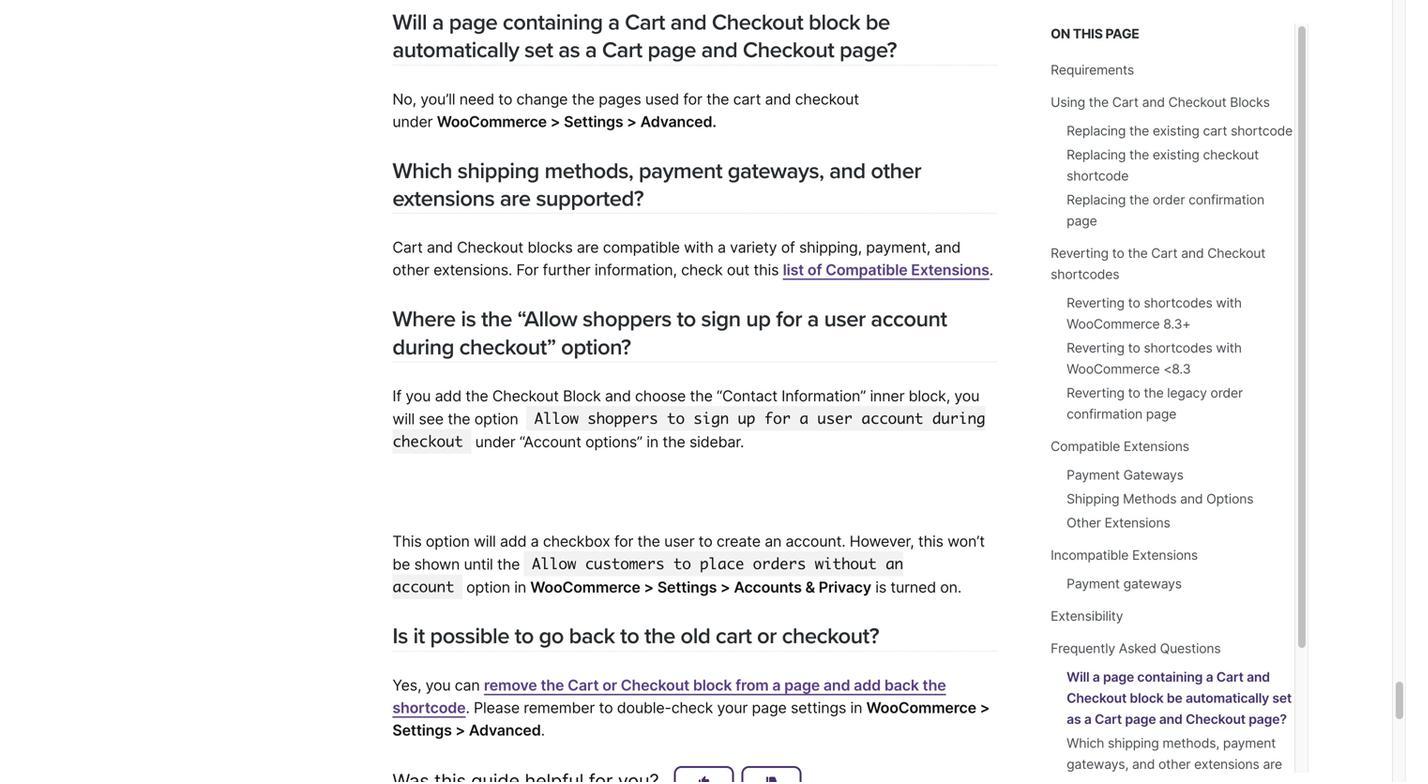 Task type: locate. For each thing, give the bounding box(es) containing it.
allow down checkbox at the bottom left of page
[[532, 555, 576, 574]]

woocommerce > settings > advanced
[[393, 699, 990, 740]]

block inside will a page containing a cart and checkout block be automatically set as a cart page and checkout page?
[[809, 9, 860, 36]]

1 horizontal spatial will
[[474, 532, 496, 551]]

1 horizontal spatial order
[[1211, 385, 1243, 401]]

1 vertical spatial are
[[577, 238, 599, 257]]

questions
[[1160, 641, 1221, 657]]

1 horizontal spatial or
[[757, 623, 777, 650]]

payment gateways link
[[1067, 467, 1184, 483]]

settings down the this option will add a checkbox for the user to create an account. however, this won't be shown until the
[[658, 578, 717, 597]]

0 vertical spatial in
[[647, 433, 659, 451]]

page? inside will a page containing a cart and checkout block be automatically set as a cart page and checkout page? which shipping methods, payment gateways, and other extensions are supported?
[[1249, 712, 1287, 728]]

sign
[[701, 306, 741, 333], [694, 410, 729, 428]]

1 vertical spatial .
[[466, 699, 470, 717]]

option right the see
[[475, 410, 518, 428]]

0 vertical spatial automatically
[[393, 37, 519, 64]]

set
[[525, 37, 553, 64], [1273, 691, 1292, 707]]

replacing the existing cart shortcode replacing the existing checkout shortcode replacing the order confirmation page
[[1067, 123, 1293, 229]]

to down allow customers to place orders without an account
[[620, 623, 639, 650]]

. for . please remember to double-check your page settings in
[[466, 699, 470, 717]]

settings inside woocommerce > settings > advanced
[[393, 721, 452, 740]]

compatible down payment,
[[826, 261, 908, 279]]

1 vertical spatial in
[[514, 578, 526, 597]]

and inside remove the cart or checkout block from a page and add back the shortcode
[[824, 676, 850, 695]]

0 horizontal spatial other
[[393, 261, 430, 279]]

shortcode up replacing the order confirmation page link on the right top
[[1067, 168, 1129, 184]]

0 vertical spatial replacing
[[1067, 123, 1126, 139]]

this down variety
[[754, 261, 779, 279]]

0 vertical spatial other
[[871, 157, 922, 185]]

1 vertical spatial methods,
[[1163, 736, 1220, 752]]

for down "contact
[[764, 410, 791, 428]]

shortcode down the yes, you can
[[393, 699, 466, 717]]

1 horizontal spatial of
[[808, 261, 822, 279]]

0 vertical spatial methods,
[[545, 157, 634, 185]]

be inside will a page containing a cart and checkout block be automatically set as a cart page and checkout page? which shipping methods, payment gateways, and other extensions are supported?
[[1167, 691, 1183, 707]]

will a page containing a cart and checkout block be automatically set as a cart page and checkout page? link down questions
[[1067, 669, 1292, 728]]

add inside the this option will add a checkbox for the user to create an account. however, this won't be shown until the
[[500, 532, 527, 551]]

turned
[[891, 578, 936, 597]]

1 horizontal spatial set
[[1273, 691, 1292, 707]]

0 vertical spatial are
[[500, 185, 531, 212]]

1 vertical spatial payment
[[1067, 576, 1120, 592]]

0 horizontal spatial which
[[393, 157, 452, 185]]

option up "shown" in the left bottom of the page
[[426, 532, 470, 551]]

will a page containing a cart and checkout block be automatically set as a cart page and checkout page? link up used
[[393, 9, 897, 64]]

are
[[500, 185, 531, 212], [577, 238, 599, 257], [1263, 757, 1283, 773]]

shoppers up options"
[[588, 410, 658, 428]]

1 vertical spatial settings
[[658, 578, 717, 597]]

1 vertical spatial checkout
[[1203, 147, 1259, 163]]

1 vertical spatial option
[[426, 532, 470, 551]]

2 payment from the top
[[1067, 576, 1120, 592]]

1 vertical spatial sign
[[694, 410, 729, 428]]

this
[[1073, 26, 1103, 42], [754, 261, 779, 279], [918, 532, 944, 551]]

automatically up "you'll"
[[393, 37, 519, 64]]

0 vertical spatial will
[[393, 9, 427, 36]]

orders
[[753, 555, 806, 574]]

shortcodes up the '<8.3'
[[1144, 340, 1213, 356]]

shipping inside which shipping methods, payment gateways, and other extensions are supported?
[[458, 157, 539, 185]]

block for will a page containing a cart and checkout block be automatically set as a cart page and checkout page?
[[809, 9, 860, 36]]

1 horizontal spatial automatically
[[1186, 691, 1270, 707]]

checkout inside the no, you'll need to change the pages used for the cart and checkout under
[[795, 90, 859, 108]]

0 vertical spatial set
[[525, 37, 553, 64]]

settings down pages
[[564, 112, 623, 131]]

are inside which shipping methods, payment gateways, and other extensions are supported?
[[500, 185, 531, 212]]

>
[[551, 112, 560, 131], [627, 112, 637, 131], [644, 578, 654, 597], [721, 578, 731, 597], [980, 699, 990, 717], [456, 721, 465, 740]]

under inside the no, you'll need to change the pages used for the cart and checkout under
[[393, 112, 433, 131]]

1 replacing from the top
[[1067, 123, 1126, 139]]

confirmation up compatible extensions
[[1067, 406, 1143, 422]]

0 vertical spatial option
[[475, 410, 518, 428]]

confirmation inside the reverting to shortcodes with woocommerce 8.3+ reverting to shortcodes with woocommerce <8.3 reverting to the legacy order confirmation page
[[1067, 406, 1143, 422]]

remove the cart or checkout block from a page and add back the shortcode link
[[393, 676, 946, 717]]

woocommerce > settings > advanced.
[[437, 112, 717, 131]]

payment up "shipping" at the right
[[1067, 467, 1120, 483]]

containing up change
[[503, 9, 603, 36]]

2 horizontal spatial settings
[[658, 578, 717, 597]]

8.3+
[[1164, 316, 1191, 332]]

. please remember to double-check your page settings in
[[466, 699, 867, 717]]

to right the need
[[498, 90, 512, 108]]

1 horizontal spatial containing
[[1138, 669, 1203, 685]]

shoppers
[[583, 306, 672, 333], [588, 410, 658, 428]]

as inside will a page containing a cart and checkout block be automatically set as a cart page and checkout page? which shipping methods, payment gateways, and other extensions are supported?
[[1067, 712, 1081, 728]]

0 vertical spatial as
[[559, 37, 580, 64]]

the inside reverting to the cart and checkout shortcodes
[[1128, 245, 1148, 261]]

1 horizontal spatial supported?
[[1067, 778, 1136, 783]]

0 vertical spatial payment
[[1067, 467, 1120, 483]]

for
[[516, 261, 539, 279]]

during inside the where is the "allow shoppers to sign up for a user account during checkout" option?
[[393, 334, 454, 361]]

account
[[871, 306, 947, 333], [862, 410, 924, 428], [393, 578, 454, 597]]

possible
[[430, 623, 509, 650]]

0 horizontal spatial back
[[569, 623, 615, 650]]

cart right 'old'
[[716, 623, 752, 650]]

add
[[435, 387, 462, 405], [500, 532, 527, 551], [854, 676, 881, 695]]

a
[[432, 9, 444, 36], [608, 9, 620, 36], [585, 37, 597, 64], [718, 238, 726, 257], [808, 306, 819, 333], [800, 410, 809, 428], [531, 532, 539, 551], [1093, 669, 1100, 685], [1206, 669, 1214, 685], [772, 676, 781, 695], [1084, 712, 1092, 728]]

asked
[[1119, 641, 1157, 657]]

order
[[1153, 192, 1185, 208], [1211, 385, 1243, 401]]

page up reverting to the cart and checkout shortcodes
[[1067, 213, 1097, 229]]

existing down using the cart and checkout blocks
[[1153, 123, 1200, 139]]

sign up the sidebar.
[[694, 410, 729, 428]]

check left the your
[[672, 699, 713, 717]]

2 vertical spatial this
[[918, 532, 944, 551]]

to inside the this option will add a checkbox for the user to create an account. however, this won't be shown until the
[[699, 532, 713, 551]]

will down frequently on the bottom of page
[[1067, 669, 1090, 685]]

extensions inside payment gateways shipping methods and options other extensions
[[1105, 515, 1171, 531]]

methods
[[1123, 491, 1177, 507]]

to left double-
[[599, 699, 613, 717]]

0 horizontal spatial extensions
[[393, 185, 495, 212]]

for inside the where is the "allow shoppers to sign up for a user account during checkout" option?
[[776, 306, 802, 333]]

page? for will a page containing a cart and checkout block be automatically set as a cart page and checkout page? which shipping methods, payment gateways, and other extensions are supported?
[[1249, 712, 1287, 728]]

account down list of compatible extensions .
[[871, 306, 947, 333]]

1 vertical spatial supported?
[[1067, 778, 1136, 783]]

for up advanced.
[[683, 90, 703, 108]]

set inside will a page containing a cart and checkout block be automatically set as a cart page and checkout page?
[[525, 37, 553, 64]]

add up the see
[[435, 387, 462, 405]]

allow inside allow customers to place orders without an account
[[532, 555, 576, 574]]

up
[[746, 306, 771, 333], [738, 410, 756, 428]]

automatically down questions
[[1186, 691, 1270, 707]]

1 vertical spatial order
[[1211, 385, 1243, 401]]

allow for shoppers
[[534, 410, 579, 428]]

payment for payment gateways
[[1067, 576, 1120, 592]]

to down choose
[[667, 410, 685, 428]]

"contact
[[717, 387, 778, 405]]

order inside the reverting to shortcodes with woocommerce 8.3+ reverting to shortcodes with woocommerce <8.3 reverting to the legacy order confirmation page
[[1211, 385, 1243, 401]]

1 horizontal spatial will a page containing a cart and checkout block be automatically set as a cart page and checkout page? link
[[1067, 669, 1292, 728]]

0 vertical spatial existing
[[1153, 123, 1200, 139]]

up down "contact
[[738, 410, 756, 428]]

a inside remove the cart or checkout block from a page and add back the shortcode
[[772, 676, 781, 695]]

2 horizontal spatial .
[[990, 261, 994, 279]]

will for will a page containing a cart and checkout block be automatically set as a cart page and checkout page? which shipping methods, payment gateways, and other extensions are supported?
[[1067, 669, 1090, 685]]

user up allow customers to place orders without an account
[[664, 532, 695, 551]]

this right on
[[1073, 26, 1103, 42]]

0 horizontal spatial supported?
[[536, 185, 644, 212]]

1 vertical spatial confirmation
[[1067, 406, 1143, 422]]

existing
[[1153, 123, 1200, 139], [1153, 147, 1200, 163]]

to up place
[[699, 532, 713, 551]]

0 vertical spatial shipping
[[458, 157, 539, 185]]

page
[[449, 9, 498, 36], [1106, 26, 1140, 42], [648, 37, 696, 64], [1067, 213, 1097, 229], [1146, 406, 1177, 422], [1103, 669, 1134, 685], [784, 676, 820, 695], [752, 699, 787, 717], [1125, 712, 1156, 728]]

1 horizontal spatial this
[[918, 532, 944, 551]]

check inside 'cart and checkout blocks are compatible with a variety of shipping, payment, and other extensions. for further information, check out this'
[[681, 261, 723, 279]]

1 vertical spatial gateways,
[[1067, 757, 1129, 773]]

0 horizontal spatial containing
[[503, 9, 603, 36]]

shortcodes inside reverting to the cart and checkout shortcodes
[[1051, 266, 1120, 282]]

allow inside allow shoppers to sign up for a user account during checkout
[[534, 410, 579, 428]]

with inside 'cart and checkout blocks are compatible with a variety of shipping, payment, and other extensions. for further information, check out this'
[[684, 238, 714, 257]]

automatically for will a page containing a cart and checkout block be automatically set as a cart page and checkout page? which shipping methods, payment gateways, and other extensions are supported?
[[1186, 691, 1270, 707]]

sign down the out
[[701, 306, 741, 333]]

0 vertical spatial user
[[824, 306, 866, 333]]

and inside reverting to the cart and checkout shortcodes
[[1181, 245, 1204, 261]]

back
[[569, 623, 615, 650], [885, 676, 919, 695]]

1 horizontal spatial other
[[871, 157, 922, 185]]

0 horizontal spatial page?
[[840, 37, 897, 64]]

back inside remove the cart or checkout block from a page and add back the shortcode
[[885, 676, 919, 695]]

shortcode
[[1231, 123, 1293, 139], [1067, 168, 1129, 184], [393, 699, 466, 717]]

1 vertical spatial page?
[[1249, 712, 1287, 728]]

to down reverting to shortcodes with woocommerce <8.3 link
[[1128, 385, 1141, 401]]

0 vertical spatial shoppers
[[583, 306, 672, 333]]

block inside will a page containing a cart and checkout block be automatically set as a cart page and checkout page? which shipping methods, payment gateways, and other extensions are supported?
[[1130, 691, 1164, 707]]

2 vertical spatial account
[[393, 578, 454, 597]]

options
[[1207, 491, 1254, 507]]

and
[[671, 9, 707, 36], [701, 37, 738, 64], [765, 90, 791, 108], [1142, 94, 1165, 110], [830, 157, 866, 185], [427, 238, 453, 257], [935, 238, 961, 257], [1181, 245, 1204, 261], [605, 387, 631, 405], [1180, 491, 1203, 507], [1247, 669, 1270, 685], [824, 676, 850, 695], [1160, 712, 1183, 728], [1132, 757, 1155, 773]]

2 horizontal spatial in
[[851, 699, 863, 717]]

during down block,
[[932, 410, 986, 428]]

this left won't
[[918, 532, 944, 551]]

1 vertical spatial up
[[738, 410, 756, 428]]

1 horizontal spatial which
[[1067, 736, 1105, 752]]

until
[[464, 555, 493, 574]]

1 horizontal spatial be
[[866, 9, 890, 36]]

option inside the this option will add a checkbox for the user to create an account. however, this won't be shown until the
[[426, 532, 470, 551]]

the inside the where is the "allow shoppers to sign up for a user account during checkout" option?
[[481, 306, 512, 333]]

your
[[717, 699, 748, 717]]

be inside will a page containing a cart and checkout block be automatically set as a cart page and checkout page?
[[866, 9, 890, 36]]

0 horizontal spatial gateways,
[[728, 157, 824, 185]]

0 horizontal spatial order
[[1153, 192, 1185, 208]]

1 horizontal spatial back
[[885, 676, 919, 695]]

0 horizontal spatial or
[[603, 676, 617, 695]]

1 vertical spatial shoppers
[[588, 410, 658, 428]]

3 replacing from the top
[[1067, 192, 1126, 208]]

containing inside will a page containing a cart and checkout block be automatically set as a cart page and checkout page?
[[503, 9, 603, 36]]

methods, inside will a page containing a cart and checkout block be automatically set as a cart page and checkout page? which shipping methods, payment gateways, and other extensions are supported?
[[1163, 736, 1220, 752]]

2 vertical spatial add
[[854, 676, 881, 695]]

shortcode inside remove the cart or checkout block from a page and add back the shortcode
[[393, 699, 466, 717]]

shortcodes up 8.3+ at the right top of page
[[1144, 295, 1213, 311]]

the
[[572, 90, 595, 108], [707, 90, 729, 108], [1089, 94, 1109, 110], [1130, 123, 1150, 139], [1130, 147, 1150, 163], [1130, 192, 1150, 208], [1128, 245, 1148, 261], [481, 306, 512, 333], [1144, 385, 1164, 401], [466, 387, 488, 405], [690, 387, 713, 405], [448, 410, 470, 428], [663, 433, 686, 451], [638, 532, 660, 551], [497, 555, 520, 574], [645, 623, 675, 650], [541, 676, 564, 695], [923, 676, 946, 695]]

yes,
[[393, 676, 422, 695]]

sidebar.
[[690, 433, 744, 451]]

settings down yes,
[[393, 721, 452, 740]]

which shipping methods, payment gateways, and other extensions are supported?
[[393, 157, 922, 212]]

user down list of compatible extensions link
[[824, 306, 866, 333]]

checkout inside reverting to the cart and checkout shortcodes
[[1208, 245, 1266, 261]]

1 vertical spatial will
[[474, 532, 496, 551]]

will down if
[[393, 410, 415, 428]]

1 horizontal spatial in
[[647, 433, 659, 451]]

cart down using the cart and checkout blocks
[[1203, 123, 1228, 139]]

under left "account
[[475, 433, 516, 451]]

cart right used
[[733, 90, 761, 108]]

0 vertical spatial page?
[[840, 37, 897, 64]]

add inside if you add the checkout block and choose the "contact information" inner block, you will see the option
[[435, 387, 462, 405]]

2 vertical spatial checkout
[[393, 432, 463, 451]]

1 vertical spatial extensions
[[1195, 757, 1260, 773]]

0 horizontal spatial payment
[[639, 157, 723, 185]]

sign inside the where is the "allow shoppers to sign up for a user account during checkout" option?
[[701, 306, 741, 333]]

user inside the where is the "allow shoppers to sign up for a user account during checkout" option?
[[824, 306, 866, 333]]

to down replacing the order confirmation page link on the right top
[[1112, 245, 1125, 261]]

will a page containing a cart and checkout block be automatically set as a cart page and checkout page? link
[[393, 9, 897, 64], [1067, 669, 1292, 728]]

1 vertical spatial under
[[475, 433, 516, 451]]

double-
[[617, 699, 672, 717]]

1 vertical spatial will a page containing a cart and checkout block be automatically set as a cart page and checkout page? link
[[1067, 669, 1292, 728]]

cart down replacing the order confirmation page link on the right top
[[1152, 245, 1178, 261]]

0 horizontal spatial is
[[461, 306, 476, 333]]

settings for advanced
[[393, 721, 452, 740]]

payment inside payment gateways shipping methods and options other extensions
[[1067, 467, 1120, 483]]

and inside the no, you'll need to change the pages used for the cart and checkout under
[[765, 90, 791, 108]]

woocommerce inside woocommerce > settings > advanced
[[867, 699, 977, 717]]

1 payment from the top
[[1067, 467, 1120, 483]]

payment inside will a page containing a cart and checkout block be automatically set as a cart page and checkout page? which shipping methods, payment gateways, and other extensions are supported?
[[1223, 736, 1276, 752]]

cart up pages
[[602, 37, 642, 64]]

0 horizontal spatial confirmation
[[1067, 406, 1143, 422]]

as for will a page containing a cart and checkout block be automatically set as a cart page and checkout page? which shipping methods, payment gateways, and other extensions are supported?
[[1067, 712, 1081, 728]]

will up no,
[[393, 9, 427, 36]]

check left the out
[[681, 261, 723, 279]]

settings
[[564, 112, 623, 131], [658, 578, 717, 597], [393, 721, 452, 740]]

block inside remove the cart or checkout block from a page and add back the shortcode
[[693, 676, 732, 695]]

shoppers inside the where is the "allow shoppers to sign up for a user account during checkout" option?
[[583, 306, 672, 333]]

methods, inside which shipping methods, payment gateways, and other extensions are supported?
[[545, 157, 634, 185]]

1 vertical spatial as
[[1067, 712, 1081, 728]]

account inside allow customers to place orders without an account
[[393, 578, 454, 597]]

0 vertical spatial will a page containing a cart and checkout block be automatically set as a cart page and checkout page? link
[[393, 9, 897, 64]]

0 vertical spatial confirmation
[[1189, 192, 1265, 208]]

shown
[[414, 555, 460, 574]]

user
[[824, 306, 866, 333], [817, 410, 853, 428], [664, 532, 695, 551]]

1 vertical spatial is
[[876, 578, 887, 597]]

0 horizontal spatial an
[[765, 532, 782, 551]]

containing down questions
[[1138, 669, 1203, 685]]

containing inside will a page containing a cart and checkout block be automatically set as a cart page and checkout page? which shipping methods, payment gateways, and other extensions are supported?
[[1138, 669, 1203, 685]]

option in woocommerce > settings > accounts & privacy is turned on.
[[462, 578, 962, 597]]

page up the settings at the right bottom
[[784, 676, 820, 695]]

add left checkbox at the bottom left of page
[[500, 532, 527, 551]]

set inside will a page containing a cart and checkout block be automatically set as a cart page and checkout page? which shipping methods, payment gateways, and other extensions are supported?
[[1273, 691, 1292, 707]]

remember
[[524, 699, 595, 717]]

incompatible
[[1051, 547, 1129, 563]]

shipping
[[458, 157, 539, 185], [1108, 736, 1159, 752]]

1 vertical spatial automatically
[[1186, 691, 1270, 707]]

reverting
[[1051, 245, 1109, 261], [1067, 295, 1125, 311], [1067, 340, 1125, 356], [1067, 385, 1125, 401]]

user inside allow shoppers to sign up for a user account during checkout
[[817, 410, 853, 428]]

option down the until on the left bottom of the page
[[466, 578, 510, 597]]

up down the out
[[746, 306, 771, 333]]

as for will a page containing a cart and checkout block be automatically set as a cart page and checkout page?
[[559, 37, 580, 64]]

no,
[[393, 90, 417, 108]]

from
[[736, 676, 769, 695]]

1 vertical spatial existing
[[1153, 147, 1200, 163]]

vote up image
[[698, 775, 710, 783]]

up inside the where is the "allow shoppers to sign up for a user account during checkout" option?
[[746, 306, 771, 333]]

0 vertical spatial back
[[569, 623, 615, 650]]

gateways, inside will a page containing a cart and checkout block be automatically set as a cart page and checkout page? which shipping methods, payment gateways, and other extensions are supported?
[[1067, 757, 1129, 773]]

which inside will a page containing a cart and checkout block be automatically set as a cart page and checkout page? which shipping methods, payment gateways, and other extensions are supported?
[[1067, 736, 1105, 752]]

to inside the where is the "allow shoppers to sign up for a user account during checkout" option?
[[677, 306, 696, 333]]

for up customers
[[614, 532, 634, 551]]

is left the turned
[[876, 578, 887, 597]]

shortcodes
[[1051, 266, 1120, 282], [1144, 295, 1213, 311], [1144, 340, 1213, 356]]

1 vertical spatial back
[[885, 676, 919, 695]]

you for . please remember to double-check your page settings in
[[426, 676, 451, 695]]

be for will a page containing a cart and checkout block be automatically set as a cart page and checkout page?
[[866, 9, 890, 36]]

compatible up payment gateways link
[[1051, 439, 1120, 455]]

containing for will a page containing a cart and checkout block be automatically set as a cart page and checkout page? which shipping methods, payment gateways, and other extensions are supported?
[[1138, 669, 1203, 685]]

page down legacy
[[1146, 406, 1177, 422]]

0 vertical spatial allow
[[534, 410, 579, 428]]

if you add the checkout block and choose the "contact information" inner block, you will see the option
[[393, 387, 980, 428]]

0 horizontal spatial will
[[393, 410, 415, 428]]

as inside will a page containing a cart and checkout block be automatically set as a cart page and checkout page?
[[559, 37, 580, 64]]

check
[[681, 261, 723, 279], [672, 699, 713, 717]]

frequently
[[1051, 641, 1116, 657]]

incompatible extensions
[[1051, 547, 1198, 563]]

of up the list in the right top of the page
[[781, 238, 795, 257]]

0 vertical spatial containing
[[503, 9, 603, 36]]

0 horizontal spatial this
[[754, 261, 779, 279]]

further
[[543, 261, 591, 279]]

under
[[393, 112, 433, 131], [475, 433, 516, 451]]

shoppers up option?
[[583, 306, 672, 333]]

cart up remember
[[568, 676, 599, 695]]

automatically inside will a page containing a cart and checkout block be automatically set as a cart page and checkout page? which shipping methods, payment gateways, and other extensions are supported?
[[1186, 691, 1270, 707]]

payment gateways
[[1067, 576, 1182, 592]]

account down inner
[[862, 410, 924, 428]]

checkout"
[[459, 334, 556, 361]]

you right if
[[406, 387, 431, 405]]

to down reverting to the cart and checkout shortcodes
[[1128, 295, 1141, 311]]

extensions
[[911, 261, 990, 279], [1124, 439, 1190, 455], [1105, 515, 1171, 531], [1133, 547, 1198, 563]]

account down "shown" in the left bottom of the page
[[393, 578, 454, 597]]

confirmation inside replacing the existing cart shortcode replacing the existing checkout shortcode replacing the order confirmation page
[[1189, 192, 1265, 208]]

is right the where
[[461, 306, 476, 333]]

for inside the no, you'll need to change the pages used for the cart and checkout under
[[683, 90, 703, 108]]

customers
[[585, 555, 665, 574]]

block for will a page containing a cart and checkout block be automatically set as a cart page and checkout page? which shipping methods, payment gateways, and other extensions are supported?
[[1130, 691, 1164, 707]]

checkout
[[712, 9, 804, 36], [743, 37, 834, 64], [1169, 94, 1227, 110], [457, 238, 524, 257], [1208, 245, 1266, 261], [492, 387, 559, 405], [621, 676, 690, 695], [1067, 691, 1127, 707], [1186, 712, 1246, 728]]

as up change
[[559, 37, 580, 64]]

order right legacy
[[1211, 385, 1243, 401]]

reverting inside reverting to the cart and checkout shortcodes
[[1051, 245, 1109, 261]]

replacing
[[1067, 123, 1126, 139], [1067, 147, 1126, 163], [1067, 192, 1126, 208]]

for inside the this option will add a checkbox for the user to create an account. however, this won't be shown until the
[[614, 532, 634, 551]]

<8.3
[[1164, 361, 1191, 377]]

page down asked
[[1125, 712, 1156, 728]]

gateways, inside which shipping methods, payment gateways, and other extensions are supported?
[[728, 157, 824, 185]]

will inside will a page containing a cart and checkout block be automatically set as a cart page and checkout page?
[[393, 9, 427, 36]]

list of compatible extensions .
[[783, 261, 994, 279]]

or up double-
[[603, 676, 617, 695]]

using
[[1051, 94, 1086, 110]]

during down the where
[[393, 334, 454, 361]]

of right the list in the right top of the page
[[808, 261, 822, 279]]

1 vertical spatial set
[[1273, 691, 1292, 707]]

supported? inside which shipping methods, payment gateways, and other extensions are supported?
[[536, 185, 644, 212]]

old
[[681, 623, 711, 650]]

add down checkout?
[[854, 676, 881, 695]]

allow up "account
[[534, 410, 579, 428]]

frequently asked questions link
[[1051, 641, 1221, 657]]

to down 'cart and checkout blocks are compatible with a variety of shipping, payment, and other extensions. for further information, check out this'
[[677, 306, 696, 333]]

option inside if you add the checkout block and choose the "contact information" inner block, you will see the option
[[475, 410, 518, 428]]

confirmation down replacing the existing checkout shortcode link
[[1189, 192, 1265, 208]]

or down accounts
[[757, 623, 777, 650]]

set for will a page containing a cart and checkout block be automatically set as a cart page and checkout page?
[[525, 37, 553, 64]]

1 horizontal spatial extensions
[[1195, 757, 1260, 773]]

account inside the where is the "allow shoppers to sign up for a user account during checkout" option?
[[871, 306, 947, 333]]

2 horizontal spatial add
[[854, 676, 881, 695]]

shortcodes up reverting to shortcodes with woocommerce 8.3+ link
[[1051, 266, 1120, 282]]

existing down replacing the existing cart shortcode link on the right
[[1153, 147, 1200, 163]]

page inside remove the cart or checkout block from a page and add back the shortcode
[[784, 676, 820, 695]]

extensions
[[393, 185, 495, 212], [1195, 757, 1260, 773]]

1 vertical spatial cart
[[1203, 123, 1228, 139]]

will
[[393, 410, 415, 428], [474, 532, 496, 551]]

where is the "allow shoppers to sign up for a user account during checkout" option?
[[393, 306, 947, 361]]

order down replacing the existing checkout shortcode link
[[1153, 192, 1185, 208]]

0 vertical spatial sign
[[701, 306, 741, 333]]

out
[[727, 261, 750, 279]]

2 vertical spatial .
[[541, 721, 545, 740]]

cart down requirements link
[[1113, 94, 1139, 110]]

1 vertical spatial shortcode
[[1067, 168, 1129, 184]]

to
[[498, 90, 512, 108], [1112, 245, 1125, 261], [1128, 295, 1141, 311], [677, 306, 696, 333], [1128, 340, 1141, 356], [1128, 385, 1141, 401], [667, 410, 685, 428], [699, 532, 713, 551], [674, 555, 691, 574], [515, 623, 534, 650], [620, 623, 639, 650], [599, 699, 613, 717]]

will up the until on the left bottom of the page
[[474, 532, 496, 551]]

you left can
[[426, 676, 451, 695]]

0 horizontal spatial during
[[393, 334, 454, 361]]

user down information"
[[817, 410, 853, 428]]

to up option in woocommerce > settings > accounts & privacy is turned on.
[[674, 555, 691, 574]]

in
[[647, 433, 659, 451], [514, 578, 526, 597], [851, 699, 863, 717]]

compatible extensions link
[[1051, 439, 1190, 455]]

1 horizontal spatial during
[[932, 410, 986, 428]]

shortcode down blocks
[[1231, 123, 1293, 139]]



Task type: describe. For each thing, give the bounding box(es) containing it.
will for will a page containing a cart and checkout block be automatically set as a cart page and checkout page?
[[393, 9, 427, 36]]

block
[[563, 387, 601, 405]]

shipping methods and options link
[[1067, 491, 1254, 507]]

no, you'll need to change the pages used for the cart and checkout under
[[393, 90, 859, 131]]

checkout inside 'cart and checkout blocks are compatible with a variety of shipping, payment, and other extensions. for further information, check out this'
[[457, 238, 524, 257]]

shoppers inside allow shoppers to sign up for a user account during checkout
[[588, 410, 658, 428]]

0 horizontal spatial compatible
[[826, 261, 908, 279]]

an inside allow customers to place orders without an account
[[886, 555, 903, 574]]

shipping,
[[799, 238, 862, 257]]

list
[[783, 261, 804, 279]]

page? for will a page containing a cart and checkout block be automatically set as a cart page and checkout page?
[[840, 37, 897, 64]]

need
[[459, 90, 494, 108]]

where
[[393, 306, 456, 333]]

2 vertical spatial option
[[466, 578, 510, 597]]

replacing the order confirmation page link
[[1067, 192, 1265, 229]]

compatible extensions
[[1051, 439, 1190, 455]]

settings for advanced.
[[564, 112, 623, 131]]

extensions inside will a page containing a cart and checkout block be automatically set as a cart page and checkout page? which shipping methods, payment gateways, and other extensions are supported?
[[1195, 757, 1260, 773]]

is it possible to go back to the old cart or checkout?
[[393, 623, 879, 650]]

the inside the reverting to shortcodes with woocommerce 8.3+ reverting to shortcodes with woocommerce <8.3 reverting to the legacy order confirmation page
[[1144, 385, 1164, 401]]

user inside the this option will add a checkbox for the user to create an account. however, this won't be shown until the
[[664, 532, 695, 551]]

1 vertical spatial with
[[1216, 295, 1242, 311]]

see
[[419, 410, 444, 428]]

accounts
[[734, 578, 802, 597]]

2 existing from the top
[[1153, 147, 1200, 163]]

gateways
[[1124, 467, 1184, 483]]

page inside the reverting to shortcodes with woocommerce 8.3+ reverting to shortcodes with woocommerce <8.3 reverting to the legacy order confirmation page
[[1146, 406, 1177, 422]]

advanced.
[[641, 112, 717, 131]]

on
[[1051, 26, 1070, 42]]

checkout inside if you add the checkout block and choose the "contact information" inner block, you will see the option
[[492, 387, 559, 405]]

checkout inside replacing the existing cart shortcode replacing the existing checkout shortcode replacing the order confirmation page
[[1203, 147, 1259, 163]]

requirements link
[[1051, 62, 1134, 78]]

however,
[[850, 532, 914, 551]]

on this page
[[1051, 26, 1140, 42]]

advanced
[[469, 721, 541, 740]]

reverting to shortcodes with woocommerce <8.3 link
[[1067, 340, 1242, 377]]

place
[[700, 555, 744, 574]]

1 existing from the top
[[1153, 123, 1200, 139]]

change
[[517, 90, 568, 108]]

1 vertical spatial check
[[672, 699, 713, 717]]

checkout inside remove the cart or checkout block from a page and add back the shortcode
[[621, 676, 690, 695]]

which inside which shipping methods, payment gateways, and other extensions are supported?
[[393, 157, 452, 185]]

and inside payment gateways shipping methods and options other extensions
[[1180, 491, 1203, 507]]

0 horizontal spatial in
[[514, 578, 526, 597]]

set for will a page containing a cart and checkout block be automatically set as a cart page and checkout page? which shipping methods, payment gateways, and other extensions are supported?
[[1273, 691, 1292, 707]]

information,
[[595, 261, 677, 279]]

and inside if you add the checkout block and choose the "contact information" inner block, you will see the option
[[605, 387, 631, 405]]

remove
[[484, 676, 537, 695]]

using the cart and checkout blocks link
[[1051, 94, 1270, 110]]

add inside remove the cart or checkout block from a page and add back the shortcode
[[854, 676, 881, 695]]

a inside the this option will add a checkbox for the user to create an account. however, this won't be shown until the
[[531, 532, 539, 551]]

2 vertical spatial cart
[[716, 623, 752, 650]]

vote down image
[[766, 775, 777, 783]]

block,
[[909, 387, 950, 405]]

extensions.
[[434, 261, 512, 279]]

to left go
[[515, 623, 534, 650]]

please
[[474, 699, 520, 717]]

you for under "account options" in the sidebar.
[[406, 387, 431, 405]]

choose
[[635, 387, 686, 405]]

yes, you can
[[393, 676, 484, 695]]

1 horizontal spatial compatible
[[1051, 439, 1120, 455]]

inner
[[870, 387, 905, 405]]

other inside 'cart and checkout blocks are compatible with a variety of shipping, payment, and other extensions. for further information, check out this'
[[393, 261, 430, 279]]

list of compatible extensions link
[[783, 261, 990, 279]]

other inside will a page containing a cart and checkout block be automatically set as a cart page and checkout page? which shipping methods, payment gateways, and other extensions are supported?
[[1159, 757, 1191, 773]]

page down frequently asked questions
[[1103, 669, 1134, 685]]

reverting to the cart and checkout shortcodes
[[1051, 245, 1266, 282]]

are inside 'cart and checkout blocks are compatible with a variety of shipping, payment, and other extensions. for further information, check out this'
[[577, 238, 599, 257]]

order inside replacing the existing cart shortcode replacing the existing checkout shortcode replacing the order confirmation page
[[1153, 192, 1185, 208]]

will a page containing a cart and checkout block be automatically set as a cart page and checkout page?
[[393, 9, 897, 64]]

2 horizontal spatial this
[[1073, 26, 1103, 42]]

requirements
[[1051, 62, 1134, 78]]

1 horizontal spatial which shipping methods, payment gateways, and other extensions are supported? link
[[1067, 736, 1283, 783]]

1 vertical spatial shortcodes
[[1144, 295, 1213, 311]]

page up the need
[[449, 9, 498, 36]]

to inside the no, you'll need to change the pages used for the cart and checkout under
[[498, 90, 512, 108]]

without
[[815, 555, 877, 574]]

this inside the this option will add a checkbox for the user to create an account. however, this won't be shown until the
[[918, 532, 944, 551]]

1 horizontal spatial under
[[475, 433, 516, 451]]

create
[[717, 532, 761, 551]]

. for .
[[541, 721, 545, 740]]

will a page containing a cart and checkout block be automatically set as a cart page and checkout page? which shipping methods, payment gateways, and other extensions are supported?
[[1067, 669, 1292, 783]]

information"
[[782, 387, 866, 405]]

of inside 'cart and checkout blocks are compatible with a variety of shipping, payment, and other extensions. for further information, check out this'
[[781, 238, 795, 257]]

payment gateways shipping methods and options other extensions
[[1067, 467, 1254, 531]]

blocks
[[1230, 94, 1270, 110]]

an inside the this option will add a checkbox for the user to create an account. however, this won't be shown until the
[[765, 532, 782, 551]]

checkbox
[[543, 532, 610, 551]]

cart inside replacing the existing cart shortcode replacing the existing checkout shortcode replacing the order confirmation page
[[1203, 123, 1228, 139]]

cart inside remove the cart or checkout block from a page and add back the shortcode
[[568, 676, 599, 695]]

pages
[[599, 90, 641, 108]]

to inside reverting to the cart and checkout shortcodes
[[1112, 245, 1125, 261]]

settings
[[791, 699, 846, 717]]

shipping
[[1067, 491, 1120, 507]]

account inside allow shoppers to sign up for a user account during checkout
[[862, 410, 924, 428]]

2 vertical spatial with
[[1216, 340, 1242, 356]]

be for will a page containing a cart and checkout block be automatically set as a cart page and checkout page? which shipping methods, payment gateways, and other extensions are supported?
[[1167, 691, 1183, 707]]

to down reverting to shortcodes with woocommerce 8.3+ link
[[1128, 340, 1141, 356]]

payment gateways link
[[1067, 576, 1182, 592]]

other inside which shipping methods, payment gateways, and other extensions are supported?
[[871, 157, 922, 185]]

it
[[413, 623, 425, 650]]

0 vertical spatial .
[[990, 261, 994, 279]]

"allow
[[517, 306, 577, 333]]

can
[[455, 676, 480, 695]]

you right block,
[[955, 387, 980, 405]]

or inside remove the cart or checkout block from a page and add back the shortcode
[[603, 676, 617, 695]]

reverting to the cart and checkout shortcodes link
[[1051, 245, 1266, 282]]

account.
[[786, 532, 846, 551]]

to inside allow shoppers to sign up for a user account during checkout
[[667, 410, 685, 428]]

options"
[[586, 433, 643, 451]]

is it possible to go back to the old cart or checkout? link
[[393, 623, 879, 650]]

a inside the where is the "allow shoppers to sign up for a user account during checkout" option?
[[808, 306, 819, 333]]

page inside replacing the existing cart shortcode replacing the existing checkout shortcode replacing the order confirmation page
[[1067, 213, 1097, 229]]

other extensions link
[[1067, 515, 1171, 531]]

allow shoppers to sign up for a user account during checkout
[[393, 410, 986, 451]]

supported? inside will a page containing a cart and checkout block be automatically set as a cart page and checkout page? which shipping methods, payment gateways, and other extensions are supported?
[[1067, 778, 1136, 783]]

a inside 'cart and checkout blocks are compatible with a variety of shipping, payment, and other extensions. for further information, check out this'
[[718, 238, 726, 257]]

shipping inside will a page containing a cart and checkout block be automatically set as a cart page and checkout page? which shipping methods, payment gateways, and other extensions are supported?
[[1108, 736, 1159, 752]]

be inside the this option will add a checkbox for the user to create an account. however, this won't be shown until the
[[393, 555, 410, 574]]

0 vertical spatial or
[[757, 623, 777, 650]]

&
[[805, 578, 815, 597]]

if
[[393, 387, 402, 405]]

allow customers to place orders without an account
[[393, 555, 903, 597]]

legacy
[[1167, 385, 1207, 401]]

cart inside the no, you'll need to change the pages used for the cart and checkout under
[[733, 90, 761, 108]]

and inside which shipping methods, payment gateways, and other extensions are supported?
[[830, 157, 866, 185]]

extensibility
[[1051, 608, 1123, 624]]

will inside if you add the checkout block and choose the "contact information" inner block, you will see the option
[[393, 410, 415, 428]]

2 replacing from the top
[[1067, 147, 1126, 163]]

page up requirements
[[1106, 26, 1140, 42]]

cart down frequently on the bottom of page
[[1095, 712, 1122, 728]]

sign inside allow shoppers to sign up for a user account during checkout
[[694, 410, 729, 428]]

checkout inside allow shoppers to sign up for a user account during checkout
[[393, 432, 463, 451]]

allow for customers
[[532, 555, 576, 574]]

page down from
[[752, 699, 787, 717]]

0 horizontal spatial which shipping methods, payment gateways, and other extensions are supported? link
[[393, 157, 922, 212]]

1 horizontal spatial is
[[876, 578, 887, 597]]

checkout?
[[782, 623, 879, 650]]

extensions inside which shipping methods, payment gateways, and other extensions are supported?
[[393, 185, 495, 212]]

page up used
[[648, 37, 696, 64]]

cart inside reverting to the cart and checkout shortcodes
[[1152, 245, 1178, 261]]

during inside allow shoppers to sign up for a user account during checkout
[[932, 410, 986, 428]]

0 vertical spatial shortcode
[[1231, 123, 1293, 139]]

replacing the existing cart shortcode link
[[1067, 123, 1293, 139]]

up inside allow shoppers to sign up for a user account during checkout
[[738, 410, 756, 428]]

this
[[393, 532, 422, 551]]

this option will add a checkbox for the user to create an account. however, this won't be shown until the
[[393, 532, 985, 574]]

payment inside which shipping methods, payment gateways, and other extensions are supported?
[[639, 157, 723, 185]]

are inside will a page containing a cart and checkout block be automatically set as a cart page and checkout page? which shipping methods, payment gateways, and other extensions are supported?
[[1263, 757, 1283, 773]]

for inside allow shoppers to sign up for a user account during checkout
[[764, 410, 791, 428]]

you'll
[[421, 90, 455, 108]]

2 vertical spatial shortcodes
[[1144, 340, 1213, 356]]

is
[[393, 623, 408, 650]]

under "account options" in the sidebar.
[[471, 433, 744, 451]]

cart and checkout blocks are compatible with a variety of shipping, payment, and other extensions. for further information, check out this
[[393, 238, 961, 279]]

blocks
[[528, 238, 573, 257]]

remove the cart or checkout block from a page and add back the shortcode
[[393, 676, 946, 717]]

cart down questions
[[1217, 669, 1244, 685]]

1 vertical spatial of
[[808, 261, 822, 279]]

will inside the this option will add a checkbox for the user to create an account. however, this won't be shown until the
[[474, 532, 496, 551]]

reverting to shortcodes with woocommerce 8.3+ reverting to shortcodes with woocommerce <8.3 reverting to the legacy order confirmation page
[[1067, 295, 1243, 422]]

used
[[645, 90, 679, 108]]

payment for payment gateways shipping methods and options other extensions
[[1067, 467, 1120, 483]]

cart up used
[[625, 9, 665, 36]]

automatically for will a page containing a cart and checkout block be automatically set as a cart page and checkout page?
[[393, 37, 519, 64]]

to inside allow customers to place orders without an account
[[674, 555, 691, 574]]

1 horizontal spatial shortcode
[[1067, 168, 1129, 184]]

containing for will a page containing a cart and checkout block be automatically set as a cart page and checkout page?
[[503, 9, 603, 36]]

a inside allow shoppers to sign up for a user account during checkout
[[800, 410, 809, 428]]

incompatible extensions link
[[1051, 547, 1198, 563]]

this inside 'cart and checkout blocks are compatible with a variety of shipping, payment, and other extensions. for further information, check out this'
[[754, 261, 779, 279]]

is inside the where is the "allow shoppers to sign up for a user account during checkout" option?
[[461, 306, 476, 333]]

variety
[[730, 238, 777, 257]]

option?
[[561, 334, 631, 361]]

cart inside 'cart and checkout blocks are compatible with a variety of shipping, payment, and other extensions. for further information, check out this'
[[393, 238, 423, 257]]



Task type: vqa. For each thing, say whether or not it's contained in the screenshot.
3rd Payments
no



